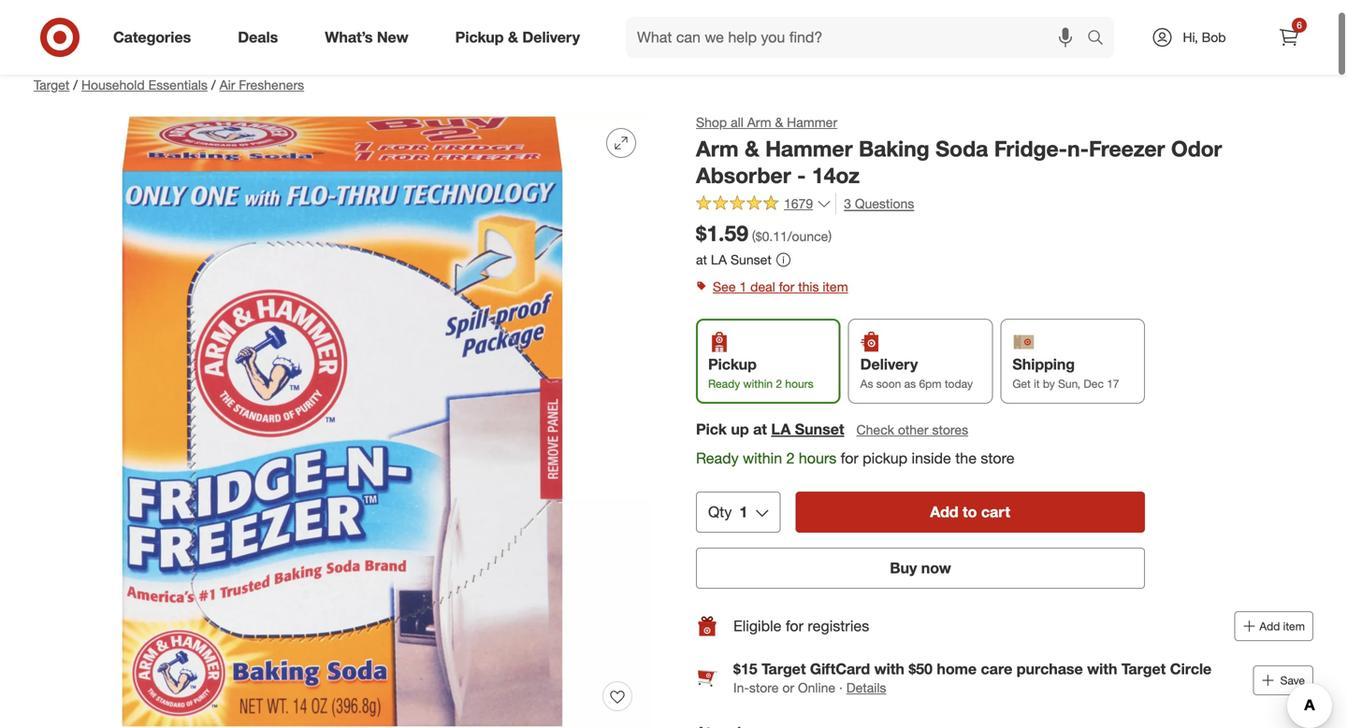 Task type: vqa. For each thing, say whether or not it's contained in the screenshot.
2 to the right
yes



Task type: describe. For each thing, give the bounding box(es) containing it.
details
[[847, 680, 886, 697]]

deal
[[751, 279, 775, 295]]

add item
[[1260, 620, 1305, 634]]

soon
[[877, 377, 901, 391]]

household
[[81, 77, 145, 93]]

check other stores button
[[856, 420, 969, 441]]

advertisement region
[[19, 12, 1329, 57]]

stores
[[932, 422, 968, 439]]

giftcard
[[810, 661, 870, 679]]

0 vertical spatial store
[[981, 450, 1015, 468]]

2 / from the left
[[211, 77, 216, 93]]

2 inside pickup ready within 2 hours
[[776, 377, 782, 391]]

0 vertical spatial la
[[711, 252, 727, 268]]

hi,
[[1183, 29, 1198, 45]]

absorber
[[696, 163, 791, 189]]

1 horizontal spatial at
[[753, 421, 767, 439]]

questions
[[855, 196, 914, 212]]

2 horizontal spatial target
[[1122, 661, 1166, 679]]

hi, bob
[[1183, 29, 1226, 45]]

buy
[[890, 560, 917, 578]]

this
[[798, 279, 819, 295]]

pick
[[696, 421, 727, 439]]

home
[[937, 661, 977, 679]]

eligible
[[734, 618, 782, 636]]

delivery as soon as 6pm today
[[861, 356, 973, 391]]

shipping get it by sun, dec 17
[[1013, 356, 1120, 391]]

shop all arm & hammer arm & hammer baking soda fridge-n-freezer odor absorber - 14oz
[[696, 114, 1222, 189]]

today
[[945, 377, 973, 391]]

-
[[797, 163, 806, 189]]

shop
[[696, 114, 727, 131]]

6pm
[[919, 377, 942, 391]]

dec
[[1084, 377, 1104, 391]]

∙
[[839, 680, 843, 697]]

add for add item
[[1260, 620, 1280, 634]]

1 for see
[[740, 279, 747, 295]]

see
[[713, 279, 736, 295]]

circle
[[1170, 661, 1212, 679]]

bob
[[1202, 29, 1226, 45]]

target link
[[34, 77, 70, 93]]

0 horizontal spatial sunset
[[731, 252, 772, 268]]

qty 1
[[708, 503, 748, 522]]

delivery inside delivery as soon as 6pm today
[[861, 356, 918, 374]]

soda
[[936, 136, 988, 162]]

fridge-
[[994, 136, 1068, 162]]

(
[[752, 228, 756, 245]]

all
[[731, 114, 744, 131]]

as
[[861, 377, 873, 391]]

0 vertical spatial hammer
[[787, 114, 838, 131]]

3
[[844, 196, 851, 212]]

other
[[898, 422, 929, 439]]

arm &#38; hammer baking soda fridge-n-freezer odor absorber - 14oz, 1 of 13 image
[[34, 113, 651, 729]]

categories link
[[97, 17, 214, 58]]

1679
[[784, 195, 813, 212]]

0 vertical spatial at
[[696, 252, 707, 268]]

air fresheners link
[[219, 77, 304, 93]]

for inside see 1 deal for this item link
[[779, 279, 795, 295]]

pickup
[[863, 450, 908, 468]]

see 1 deal for this item
[[713, 279, 848, 295]]

6
[[1297, 19, 1302, 31]]

)
[[828, 228, 832, 245]]

pickup for &
[[455, 28, 504, 46]]

within inside pickup ready within 2 hours
[[743, 377, 773, 391]]

1 horizontal spatial target
[[762, 661, 806, 679]]

see 1 deal for this item link
[[696, 274, 1314, 300]]

1 horizontal spatial la
[[771, 421, 791, 439]]

purchase
[[1017, 661, 1083, 679]]

0 horizontal spatial target
[[34, 77, 70, 93]]

by
[[1043, 377, 1055, 391]]

2 horizontal spatial &
[[775, 114, 783, 131]]

ready within 2 hours for pickup inside the store
[[696, 450, 1015, 468]]

categories
[[113, 28, 191, 46]]

get
[[1013, 377, 1031, 391]]

deals link
[[222, 17, 302, 58]]

0 vertical spatial &
[[508, 28, 518, 46]]

freezer
[[1089, 136, 1165, 162]]

details button
[[847, 679, 886, 698]]

la sunset button
[[771, 419, 844, 441]]

what's new
[[325, 28, 409, 46]]

what's new link
[[309, 17, 432, 58]]

buy now
[[890, 560, 951, 578]]

to
[[963, 503, 977, 522]]

2 with from the left
[[1087, 661, 1118, 679]]

new
[[377, 28, 409, 46]]

n-
[[1068, 136, 1089, 162]]

1 vertical spatial for
[[841, 450, 859, 468]]

essentials
[[148, 77, 208, 93]]

pickup ready within 2 hours
[[708, 356, 814, 391]]



Task type: locate. For each thing, give the bounding box(es) containing it.
check
[[857, 422, 894, 439]]

pickup right 'new'
[[455, 28, 504, 46]]

it
[[1034, 377, 1040, 391]]

target
[[34, 77, 70, 93], [762, 661, 806, 679], [1122, 661, 1166, 679]]

pick up at la sunset
[[696, 421, 844, 439]]

1 vertical spatial hammer
[[765, 136, 853, 162]]

sunset down "("
[[731, 252, 772, 268]]

1 vertical spatial sunset
[[795, 421, 844, 439]]

deals
[[238, 28, 278, 46]]

household essentials link
[[81, 77, 208, 93]]

item up save
[[1283, 620, 1305, 634]]

store right the
[[981, 450, 1015, 468]]

0 vertical spatial within
[[743, 377, 773, 391]]

0 horizontal spatial arm
[[696, 136, 739, 162]]

0 vertical spatial hours
[[785, 377, 814, 391]]

$50
[[909, 661, 933, 679]]

qty
[[708, 503, 732, 522]]

store
[[981, 450, 1015, 468], [749, 680, 779, 697]]

1 right qty
[[740, 503, 748, 522]]

up
[[731, 421, 749, 439]]

1 horizontal spatial arm
[[747, 114, 772, 131]]

pickup inside pickup & delivery link
[[455, 28, 504, 46]]

at down '$1.59'
[[696, 252, 707, 268]]

cart
[[981, 503, 1011, 522]]

0 horizontal spatial &
[[508, 28, 518, 46]]

0 vertical spatial arm
[[747, 114, 772, 131]]

0 vertical spatial ready
[[708, 377, 740, 391]]

item
[[823, 279, 848, 295], [1283, 620, 1305, 634]]

buy now button
[[696, 548, 1145, 589]]

1 vertical spatial 2
[[786, 450, 795, 468]]

1 vertical spatial pickup
[[708, 356, 757, 374]]

1 horizontal spatial with
[[1087, 661, 1118, 679]]

1 vertical spatial &
[[775, 114, 783, 131]]

2 vertical spatial for
[[786, 618, 804, 636]]

0 horizontal spatial item
[[823, 279, 848, 295]]

$0.11
[[756, 228, 788, 245]]

pickup & delivery link
[[439, 17, 604, 58]]

arm down shop at the right top
[[696, 136, 739, 162]]

ready down pick
[[696, 450, 739, 468]]

1 for qty
[[740, 503, 748, 522]]

item inside button
[[1283, 620, 1305, 634]]

for
[[779, 279, 795, 295], [841, 450, 859, 468], [786, 618, 804, 636]]

/ounce
[[788, 228, 828, 245]]

store inside $15 target giftcard with $50 home care purchase with target circle in-store or online ∙ details
[[749, 680, 779, 697]]

0 horizontal spatial add
[[930, 503, 959, 522]]

within down pick up at la sunset at bottom
[[743, 450, 782, 468]]

1 vertical spatial add
[[1260, 620, 1280, 634]]

at right up
[[753, 421, 767, 439]]

2 down la sunset "button"
[[786, 450, 795, 468]]

1 horizontal spatial delivery
[[861, 356, 918, 374]]

within up pick up at la sunset at bottom
[[743, 377, 773, 391]]

1 vertical spatial ready
[[696, 450, 739, 468]]

$1.59
[[696, 220, 749, 246]]

1 within from the top
[[743, 377, 773, 391]]

add
[[930, 503, 959, 522], [1260, 620, 1280, 634]]

1 vertical spatial delivery
[[861, 356, 918, 374]]

0 vertical spatial item
[[823, 279, 848, 295]]

17
[[1107, 377, 1120, 391]]

2 up pick up at la sunset at bottom
[[776, 377, 782, 391]]

pickup
[[455, 28, 504, 46], [708, 356, 757, 374]]

hours up la sunset "button"
[[785, 377, 814, 391]]

1 horizontal spatial 2
[[786, 450, 795, 468]]

pickup for ready
[[708, 356, 757, 374]]

ready up pick
[[708, 377, 740, 391]]

1 horizontal spatial store
[[981, 450, 1015, 468]]

0 horizontal spatial pickup
[[455, 28, 504, 46]]

0 horizontal spatial la
[[711, 252, 727, 268]]

1 vertical spatial at
[[753, 421, 767, 439]]

the
[[956, 450, 977, 468]]

with right purchase
[[1087, 661, 1118, 679]]

0 horizontal spatial /
[[73, 77, 78, 93]]

14oz
[[812, 163, 860, 189]]

1 horizontal spatial item
[[1283, 620, 1305, 634]]

search button
[[1079, 17, 1124, 62]]

check other stores
[[857, 422, 968, 439]]

la
[[711, 252, 727, 268], [771, 421, 791, 439]]

add to cart button
[[796, 492, 1145, 533]]

0 horizontal spatial delivery
[[522, 28, 580, 46]]

$1.59 ( $0.11 /ounce )
[[696, 220, 832, 246]]

0 vertical spatial pickup
[[455, 28, 504, 46]]

3 questions link
[[836, 193, 914, 215]]

1 right see on the right top of the page
[[740, 279, 747, 295]]

for right eligible
[[786, 618, 804, 636]]

pickup inside pickup ready within 2 hours
[[708, 356, 757, 374]]

with
[[874, 661, 905, 679], [1087, 661, 1118, 679]]

search
[[1079, 30, 1124, 48]]

1 / from the left
[[73, 77, 78, 93]]

care
[[981, 661, 1013, 679]]

la down '$1.59'
[[711, 252, 727, 268]]

as
[[904, 377, 916, 391]]

2 1 from the top
[[740, 503, 748, 522]]

1 horizontal spatial pickup
[[708, 356, 757, 374]]

now
[[921, 560, 951, 578]]

0 vertical spatial delivery
[[522, 28, 580, 46]]

arm right all
[[747, 114, 772, 131]]

add to cart
[[930, 503, 1011, 522]]

within
[[743, 377, 773, 391], [743, 450, 782, 468]]

add left to
[[930, 503, 959, 522]]

target up or
[[762, 661, 806, 679]]

$15
[[734, 661, 758, 679]]

$15 target giftcard with $50 home care purchase with target circle in-store or online ∙ details
[[734, 661, 1212, 697]]

/ right target link
[[73, 77, 78, 93]]

1 vertical spatial item
[[1283, 620, 1305, 634]]

sun,
[[1058, 377, 1081, 391]]

or
[[783, 680, 794, 697]]

0 vertical spatial 1
[[740, 279, 747, 295]]

0 vertical spatial 2
[[776, 377, 782, 391]]

6 link
[[1269, 17, 1310, 58]]

save
[[1281, 674, 1305, 688]]

store left or
[[749, 680, 779, 697]]

what's
[[325, 28, 373, 46]]

at
[[696, 252, 707, 268], [753, 421, 767, 439]]

2 vertical spatial &
[[745, 136, 760, 162]]

for left pickup
[[841, 450, 859, 468]]

1 vertical spatial 1
[[740, 503, 748, 522]]

1 horizontal spatial sunset
[[795, 421, 844, 439]]

1
[[740, 279, 747, 295], [740, 503, 748, 522]]

hours down la sunset "button"
[[799, 450, 837, 468]]

sunset up ready within 2 hours for pickup inside the store
[[795, 421, 844, 439]]

0 vertical spatial add
[[930, 503, 959, 522]]

/ left air
[[211, 77, 216, 93]]

target left circle
[[1122, 661, 1166, 679]]

target / household essentials / air fresheners
[[34, 77, 304, 93]]

0 horizontal spatial with
[[874, 661, 905, 679]]

in-
[[734, 680, 749, 697]]

item right 'this'
[[823, 279, 848, 295]]

2 within from the top
[[743, 450, 782, 468]]

What can we help you find? suggestions appear below search field
[[626, 17, 1092, 58]]

ready inside pickup ready within 2 hours
[[708, 377, 740, 391]]

hammer
[[787, 114, 838, 131], [765, 136, 853, 162]]

1 vertical spatial arm
[[696, 136, 739, 162]]

target left household
[[34, 77, 70, 93]]

la right up
[[771, 421, 791, 439]]

odor
[[1171, 136, 1222, 162]]

hours inside pickup ready within 2 hours
[[785, 377, 814, 391]]

air
[[219, 77, 235, 93]]

0 horizontal spatial at
[[696, 252, 707, 268]]

add item button
[[1234, 612, 1314, 642]]

3 questions
[[844, 196, 914, 212]]

arm
[[747, 114, 772, 131], [696, 136, 739, 162]]

ready
[[708, 377, 740, 391], [696, 450, 739, 468]]

1 horizontal spatial add
[[1260, 620, 1280, 634]]

add for add to cart
[[930, 503, 959, 522]]

pickup & delivery
[[455, 28, 580, 46]]

0 horizontal spatial store
[[749, 680, 779, 697]]

with up details
[[874, 661, 905, 679]]

fresheners
[[239, 77, 304, 93]]

1 1 from the top
[[740, 279, 747, 295]]

eligible for registries
[[734, 618, 869, 636]]

1 vertical spatial la
[[771, 421, 791, 439]]

save button
[[1253, 666, 1314, 696]]

hours
[[785, 377, 814, 391], [799, 450, 837, 468]]

0 vertical spatial for
[[779, 279, 795, 295]]

1 with from the left
[[874, 661, 905, 679]]

1 vertical spatial hours
[[799, 450, 837, 468]]

1 vertical spatial store
[[749, 680, 779, 697]]

0 horizontal spatial 2
[[776, 377, 782, 391]]

1 horizontal spatial /
[[211, 77, 216, 93]]

pickup up up
[[708, 356, 757, 374]]

1 horizontal spatial &
[[745, 136, 760, 162]]

baking
[[859, 136, 930, 162]]

0 vertical spatial sunset
[[731, 252, 772, 268]]

shipping
[[1013, 356, 1075, 374]]

add up save button
[[1260, 620, 1280, 634]]

delivery
[[522, 28, 580, 46], [861, 356, 918, 374]]

1679 link
[[696, 193, 832, 216]]

1 vertical spatial within
[[743, 450, 782, 468]]

at la sunset
[[696, 252, 772, 268]]

online
[[798, 680, 836, 697]]

for left 'this'
[[779, 279, 795, 295]]



